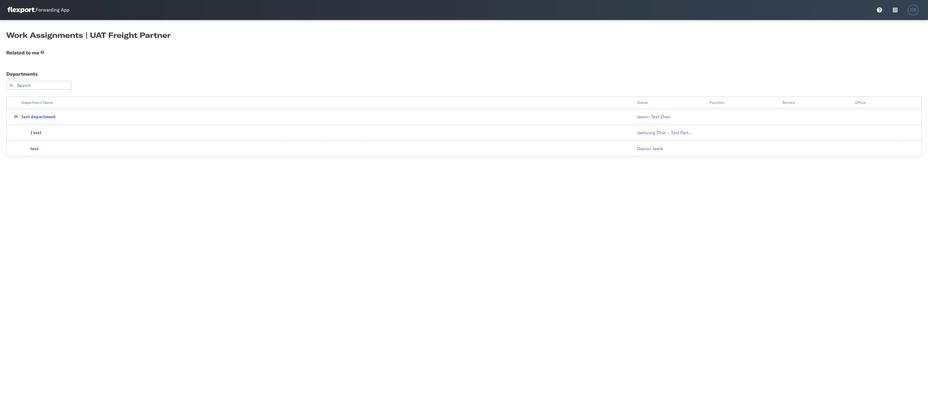 Task type: describe. For each thing, give the bounding box(es) containing it.
|
[[85, 30, 88, 40]]

to
[[26, 49, 31, 56]]

os button
[[906, 3, 921, 17]]

1 vertical spatial partner
[[680, 130, 695, 136]]

Search text field
[[6, 81, 72, 90]]

manager
[[705, 130, 723, 136]]

os
[[911, 8, 917, 12]]

gaurav
[[637, 146, 651, 152]]

uat
[[90, 30, 106, 40]]

function
[[710, 100, 725, 105]]

test link
[[30, 146, 39, 152]]

-
[[667, 130, 670, 136]]

j test link
[[30, 130, 41, 136]]

jason-test zhao link
[[637, 114, 670, 120]]

department
[[22, 100, 42, 105]]

departments
[[6, 71, 38, 77]]

app
[[61, 7, 69, 13]]

test for test department
[[22, 114, 30, 120]]

0 horizontal spatial test
[[651, 114, 659, 120]]



Task type: locate. For each thing, give the bounding box(es) containing it.
test
[[651, 114, 659, 120], [671, 130, 679, 136]]

test down department
[[22, 114, 30, 120]]

zhao
[[661, 114, 670, 120]]

0 vertical spatial test
[[651, 114, 659, 120]]

jaehyung choi - test partner ops manager link
[[637, 130, 723, 136]]

0 vertical spatial test
[[22, 114, 30, 120]]

test department link
[[22, 114, 56, 120]]

1 vertical spatial test
[[671, 130, 679, 136]]

0 vertical spatial partner
[[140, 30, 171, 40]]

jaehyung choi - test partner ops manager
[[637, 130, 723, 136]]

forwarding
[[36, 7, 60, 13]]

jaehyung
[[637, 130, 656, 136]]

test left zhao
[[651, 114, 659, 120]]

j
[[30, 130, 32, 136]]

me
[[32, 49, 39, 56]]

related to me
[[6, 49, 39, 56]]

test department
[[22, 114, 56, 120]]

1 horizontal spatial test
[[671, 130, 679, 136]]

jason-
[[637, 114, 651, 120]]

choi
[[657, 130, 666, 136]]

test right -
[[671, 130, 679, 136]]

work
[[6, 30, 28, 40]]

flexport. image
[[8, 7, 36, 13]]

office
[[855, 100, 866, 105]]

j test
[[30, 130, 41, 136]]

jason-test zhao
[[637, 114, 670, 120]]

work assignments | uat freight partner
[[6, 30, 171, 40]]

freight
[[108, 30, 137, 40]]

partner
[[140, 30, 171, 40], [680, 130, 695, 136]]

gaurav jawla
[[637, 146, 663, 152]]

name
[[43, 100, 53, 105]]

gaurav jawla link
[[637, 146, 663, 152]]

2 vertical spatial test
[[30, 146, 39, 152]]

0 horizontal spatial partner
[[140, 30, 171, 40]]

test down 'j test'
[[30, 146, 39, 152]]

forwarding app link
[[8, 7, 69, 13]]

assignments
[[30, 30, 83, 40]]

owner
[[637, 100, 648, 105]]

1 vertical spatial test
[[33, 130, 41, 136]]

ops
[[696, 130, 704, 136]]

test right the j
[[33, 130, 41, 136]]

related
[[6, 49, 25, 56]]

jawla
[[652, 146, 663, 152]]

test
[[22, 114, 30, 120], [33, 130, 41, 136], [30, 146, 39, 152]]

test for test
[[30, 146, 39, 152]]

department name
[[22, 100, 53, 105]]

forwarding app
[[36, 7, 69, 13]]

1 horizontal spatial partner
[[680, 130, 695, 136]]

department
[[31, 114, 56, 120]]

service
[[783, 100, 795, 105]]



Task type: vqa. For each thing, say whether or not it's contained in the screenshot.
2nd active from the right
no



